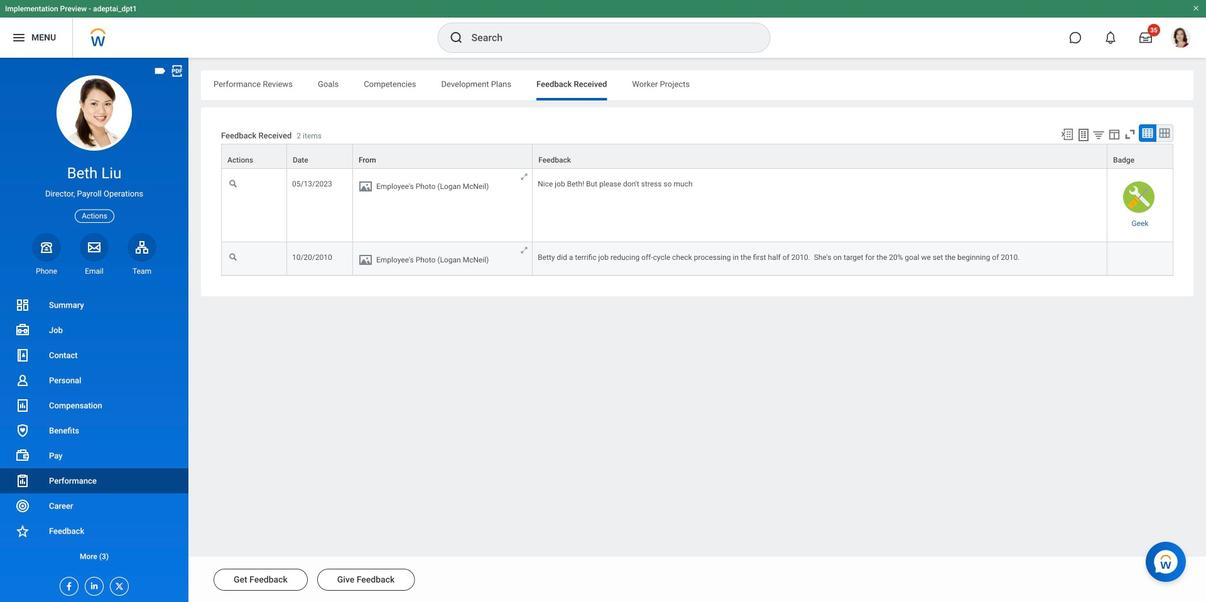 Task type: vqa. For each thing, say whether or not it's contained in the screenshot.
Job icon
yes



Task type: describe. For each thing, give the bounding box(es) containing it.
view team image
[[134, 240, 150, 255]]

linkedin image
[[85, 578, 99, 591]]

summary image
[[15, 298, 30, 313]]

notifications large image
[[1105, 31, 1117, 44]]

email beth liu element
[[80, 266, 109, 276]]

close environment banner image
[[1193, 4, 1200, 12]]

feedback image
[[15, 524, 30, 539]]

navigation pane region
[[0, 58, 189, 603]]

justify image
[[11, 30, 26, 45]]

grow image
[[520, 172, 529, 182]]

expand table image
[[1159, 127, 1171, 140]]

export to excel image
[[1061, 128, 1075, 141]]

team beth liu element
[[128, 266, 156, 276]]

click to view/edit grid preferences image
[[1108, 128, 1122, 141]]

select to filter grid data image
[[1092, 128, 1106, 141]]

tag image
[[153, 64, 167, 78]]

phone beth liu element
[[32, 266, 61, 276]]

search image
[[449, 30, 464, 45]]

pay image
[[15, 449, 30, 464]]



Task type: locate. For each thing, give the bounding box(es) containing it.
performance image
[[15, 474, 30, 489]]

1 vertical spatial image image
[[358, 253, 373, 268]]

career image
[[15, 499, 30, 514]]

view printable version (pdf) image
[[170, 64, 184, 78]]

tab list
[[201, 70, 1194, 101]]

toolbar
[[1055, 124, 1174, 144]]

1 image image from the top
[[358, 179, 373, 194]]

image image for grow icon
[[358, 253, 373, 268]]

fullscreen image
[[1124, 128, 1137, 141]]

badge image
[[1124, 182, 1155, 213]]

list
[[0, 293, 189, 569]]

cell
[[353, 169, 533, 243], [353, 243, 533, 276], [1108, 243, 1174, 276]]

inbox large image
[[1140, 31, 1153, 44]]

grow image
[[520, 246, 529, 255]]

2 image image from the top
[[358, 253, 373, 268]]

image image
[[358, 179, 373, 194], [358, 253, 373, 268]]

image image for grow image
[[358, 179, 373, 194]]

job image
[[15, 323, 30, 338]]

0 vertical spatial image image
[[358, 179, 373, 194]]

phone image
[[38, 240, 55, 255]]

mail image
[[87, 240, 102, 255]]

Search Workday  search field
[[472, 24, 744, 52]]

table image
[[1142, 127, 1154, 140]]

facebook image
[[60, 578, 74, 592]]

contact image
[[15, 348, 30, 363]]

1 row from the top
[[221, 144, 1174, 170]]

row
[[221, 144, 1174, 170], [221, 169, 1174, 243], [221, 243, 1174, 276]]

compensation image
[[15, 398, 30, 414]]

banner
[[0, 0, 1207, 58]]

export to worksheets image
[[1077, 128, 1092, 143]]

2 row from the top
[[221, 169, 1174, 243]]

column header
[[533, 144, 1108, 170]]

personal image
[[15, 373, 30, 388]]

benefits image
[[15, 424, 30, 439]]

3 row from the top
[[221, 243, 1174, 276]]

profile logan mcneil image
[[1171, 28, 1192, 50]]

x image
[[111, 578, 124, 592]]



